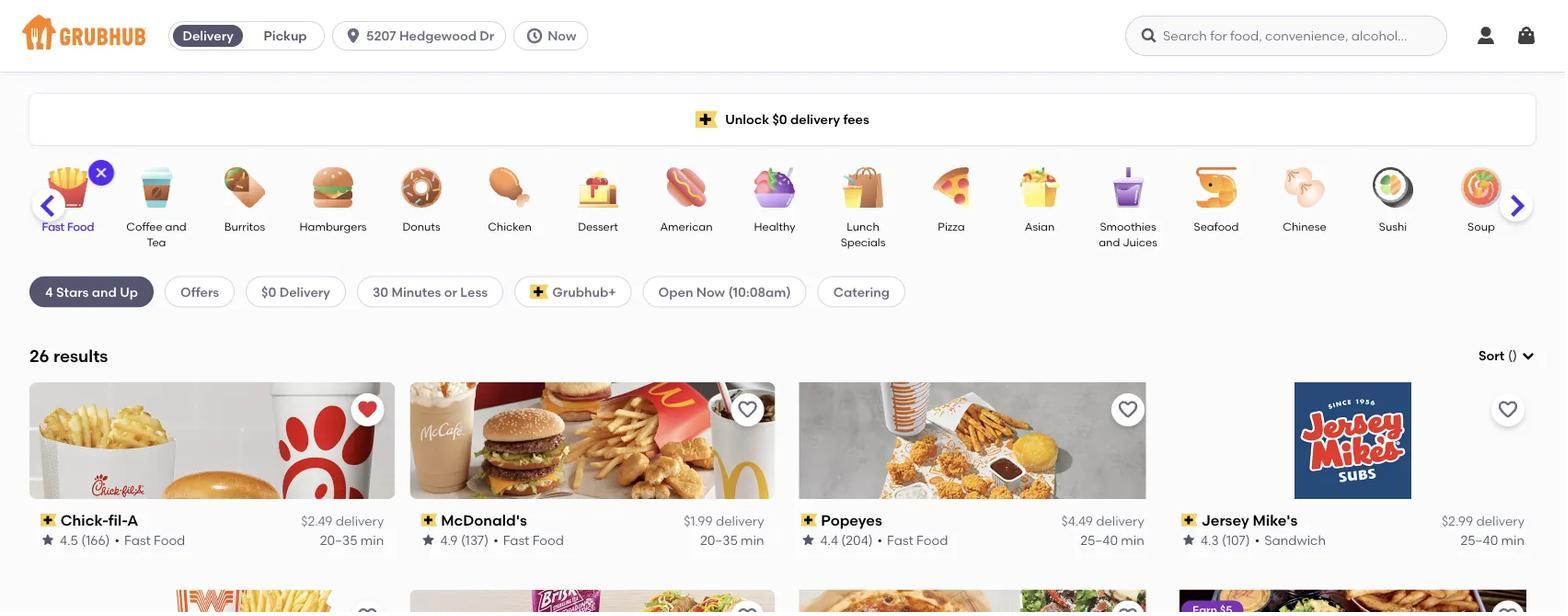Task type: describe. For each thing, give the bounding box(es) containing it.
subscription pass image for jersey mike's
[[1182, 515, 1198, 527]]

4.5
[[60, 533, 78, 548]]

4.9 (137)
[[440, 533, 489, 548]]

saved restaurant image
[[356, 399, 379, 421]]

stars
[[56, 284, 89, 300]]

save this restaurant button for mcdonald's logo
[[731, 394, 764, 427]]

delivery for mcdonald's
[[716, 514, 764, 530]]

healthy image
[[743, 168, 807, 208]]

fast for mcdonald's
[[503, 533, 529, 548]]

4.5 (166)
[[60, 533, 110, 548]]

delivery for popeyes
[[1096, 514, 1145, 530]]

(204)
[[842, 533, 873, 548]]

now inside button
[[548, 28, 577, 44]]

coffee and tea
[[126, 220, 187, 249]]

popeyes logo image
[[790, 383, 1156, 500]]

sushi image
[[1361, 168, 1426, 208]]

• fast food for popeyes
[[878, 533, 948, 548]]

4
[[45, 284, 53, 300]]

(107)
[[1222, 533, 1250, 548]]

jersey mike's logo image
[[1295, 383, 1412, 500]]

asian
[[1025, 220, 1055, 233]]

20–35 min for chick-fil-a
[[320, 533, 384, 548]]

grubhub plus flag logo image for unlock $0 delivery fees
[[696, 111, 718, 128]]

svg image inside now button
[[526, 27, 544, 45]]

• for mcdonald's
[[493, 533, 498, 548]]

star icon image for chick-fil-a
[[40, 533, 55, 548]]

5207 hedgewood dr
[[366, 28, 494, 44]]

hedgewood
[[399, 28, 477, 44]]

minutes
[[392, 284, 441, 300]]

delivery left fees
[[791, 112, 840, 127]]

seafood image
[[1185, 168, 1249, 208]]

jersey mike's
[[1201, 512, 1298, 530]]

subscription pass image for chick-fil-a
[[40, 515, 57, 527]]

chinese
[[1283, 220, 1327, 233]]

whataburger logo image
[[30, 591, 395, 613]]

save this restaurant button for mod pizza (south shore) logo
[[1112, 602, 1145, 613]]

(10:08am)
[[728, 284, 791, 300]]

fast down fast food image
[[42, 220, 65, 233]]

jersey
[[1201, 512, 1249, 530]]

lunch specials
[[841, 220, 886, 249]]

and for coffee and tea
[[165, 220, 187, 233]]

results
[[53, 346, 108, 366]]

catering
[[834, 284, 890, 300]]

4 stars and up
[[45, 284, 138, 300]]

chick-
[[60, 512, 108, 530]]

smoothies
[[1100, 220, 1157, 233]]

• for popeyes
[[878, 533, 883, 548]]

4.4
[[821, 533, 838, 548]]

mcdonald's
[[441, 512, 527, 530]]

hamburgers image
[[301, 168, 365, 208]]

chicken image
[[478, 168, 542, 208]]

food for popeyes
[[917, 533, 948, 548]]

save this restaurant button for the whataburger logo
[[351, 602, 384, 613]]

open
[[659, 284, 693, 300]]

asian image
[[1008, 168, 1072, 208]]

• fast food for mcdonald's
[[493, 533, 564, 548]]

20–35 for mcdonald's
[[700, 533, 738, 548]]

dr
[[480, 28, 494, 44]]

food for mcdonald's
[[532, 533, 564, 548]]

juices
[[1123, 236, 1158, 249]]

4.3 (107)
[[1201, 533, 1250, 548]]

a
[[127, 512, 138, 530]]

4.3
[[1201, 533, 1219, 548]]

5207 hedgewood dr button
[[332, 21, 514, 51]]

popeyes
[[821, 512, 882, 530]]

$4.49 delivery
[[1062, 514, 1145, 530]]

soup
[[1468, 220, 1496, 233]]

specials
[[841, 236, 886, 249]]

min for chick-fil-a
[[361, 533, 384, 548]]

(166)
[[81, 533, 110, 548]]

fast for chick-fil-a
[[124, 533, 151, 548]]

star icon image for jersey mike's
[[1182, 533, 1196, 548]]

and for smoothies and juices
[[1099, 236, 1120, 249]]

donuts
[[403, 220, 440, 233]]

min for jersey mike's
[[1502, 533, 1525, 548]]

smoothies and juices
[[1099, 220, 1158, 249]]

dessert
[[578, 220, 618, 233]]

25–40 for popeyes
[[1081, 533, 1118, 548]]

seafood
[[1194, 220, 1239, 233]]

burritos image
[[213, 168, 277, 208]]

main navigation navigation
[[0, 0, 1566, 72]]

• for chick-fil-a
[[115, 533, 120, 548]]

delivery inside delivery button
[[183, 28, 234, 44]]

up
[[120, 284, 138, 300]]

26 results
[[29, 346, 108, 366]]

• sandwich
[[1255, 533, 1326, 548]]

open now (10:08am)
[[659, 284, 791, 300]]

fast food
[[42, 220, 94, 233]]

star icon image for popeyes
[[801, 533, 816, 548]]

none field containing sort
[[1479, 347, 1536, 366]]

or
[[444, 284, 457, 300]]



Task type: locate. For each thing, give the bounding box(es) containing it.
20–35
[[320, 533, 358, 548], [700, 533, 738, 548]]

1 horizontal spatial subscription pass image
[[801, 515, 817, 527]]

25–40 min down $2.99 delivery
[[1461, 533, 1525, 548]]

subscription pass image left jersey in the right of the page
[[1182, 515, 1198, 527]]

2 subscription pass image from the left
[[1182, 515, 1198, 527]]

pizza image
[[919, 168, 984, 208]]

taco bell logo image
[[410, 591, 775, 613]]

25–40 min down $4.49 delivery
[[1081, 533, 1145, 548]]

$2.49 delivery
[[301, 514, 384, 530]]

20–35 min for mcdonald's
[[700, 533, 764, 548]]

grubhub+
[[553, 284, 616, 300]]

4 min from the left
[[1502, 533, 1525, 548]]

soup image
[[1450, 168, 1514, 208]]

1 star icon image from the left
[[40, 533, 55, 548]]

•
[[115, 533, 120, 548], [493, 533, 498, 548], [878, 533, 883, 548], [1255, 533, 1260, 548]]

and left the up
[[92, 284, 117, 300]]

4.4 (204)
[[821, 533, 873, 548]]

unlock $0 delivery fees
[[725, 112, 870, 127]]

unlock
[[725, 112, 770, 127]]

now right dr
[[548, 28, 577, 44]]

1 vertical spatial now
[[697, 284, 725, 300]]

1 25–40 min from the left
[[1081, 533, 1145, 548]]

$0 delivery
[[261, 284, 330, 300]]

grubhub plus flag logo image
[[696, 111, 718, 128], [530, 285, 549, 300]]

pizza
[[938, 220, 965, 233]]

min down $4.49 delivery
[[1121, 533, 1145, 548]]

20–35 for chick-fil-a
[[320, 533, 358, 548]]

donuts image
[[389, 168, 454, 208]]

pickup
[[264, 28, 307, 44]]

2 25–40 min from the left
[[1461, 533, 1525, 548]]

0 horizontal spatial save this restaurant image
[[737, 607, 759, 613]]

1 25–40 from the left
[[1081, 533, 1118, 548]]

25–40
[[1081, 533, 1118, 548], [1461, 533, 1499, 548]]

20–35 down $2.49 delivery
[[320, 533, 358, 548]]

star icon image left 4.4
[[801, 533, 816, 548]]

$0
[[773, 112, 788, 127], [261, 284, 276, 300]]

30 minutes or less
[[373, 284, 488, 300]]

subscription pass image left chick-
[[40, 515, 57, 527]]

2 • from the left
[[493, 533, 498, 548]]

0 vertical spatial now
[[548, 28, 577, 44]]

now
[[548, 28, 577, 44], [697, 284, 725, 300]]

fast down mcdonald's
[[503, 533, 529, 548]]

0 vertical spatial grubhub plus flag logo image
[[696, 111, 718, 128]]

happy chicks (e 6th st) -  logo image
[[1171, 591, 1536, 613]]

hamburgers
[[300, 220, 367, 233]]

1 vertical spatial delivery
[[279, 284, 330, 300]]

grubhub plus flag logo image left unlock
[[696, 111, 718, 128]]

0 horizontal spatial grubhub plus flag logo image
[[530, 285, 549, 300]]

3 min from the left
[[1121, 533, 1145, 548]]

subscription pass image left popeyes
[[801, 515, 817, 527]]

1 subscription pass image from the left
[[421, 515, 437, 527]]

0 horizontal spatial $0
[[261, 284, 276, 300]]

american image
[[654, 168, 719, 208]]

save this restaurant image for mod pizza (south shore) logo's save this restaurant button
[[1117, 607, 1139, 613]]

food
[[67, 220, 94, 233], [154, 533, 185, 548], [532, 533, 564, 548], [917, 533, 948, 548]]

25–40 min for jersey mike's
[[1461, 533, 1525, 548]]

• fast food right the (204)
[[878, 533, 948, 548]]

• fast food
[[115, 533, 185, 548], [493, 533, 564, 548], [878, 533, 948, 548]]

20–35 min down $1.99 delivery
[[700, 533, 764, 548]]

save this restaurant image
[[1117, 399, 1139, 421], [1497, 399, 1520, 421], [737, 607, 759, 613]]

0 horizontal spatial 25–40 min
[[1081, 533, 1145, 548]]

min down $2.49 delivery
[[361, 533, 384, 548]]

$2.49
[[301, 514, 333, 530]]

delivery right $2.49
[[336, 514, 384, 530]]

25–40 min for popeyes
[[1081, 533, 1145, 548]]

food right (137)
[[532, 533, 564, 548]]

star icon image
[[40, 533, 55, 548], [421, 533, 436, 548], [801, 533, 816, 548], [1182, 533, 1196, 548]]

3 • fast food from the left
[[878, 533, 948, 548]]

food up mod pizza (south shore) logo
[[917, 533, 948, 548]]

26
[[29, 346, 49, 366]]

sushi
[[1380, 220, 1407, 233]]

$1.99 delivery
[[684, 514, 764, 530]]

min down $1.99 delivery
[[741, 533, 764, 548]]

save this restaurant image
[[737, 399, 759, 421], [356, 607, 379, 613], [1117, 607, 1139, 613], [1497, 607, 1520, 613]]

$1.99
[[684, 514, 713, 530]]

svg image
[[1516, 25, 1538, 47], [344, 27, 363, 45], [94, 166, 109, 180], [1521, 349, 1536, 364]]

fees
[[843, 112, 870, 127]]

delivery for chick-fil-a
[[336, 514, 384, 530]]

min
[[361, 533, 384, 548], [741, 533, 764, 548], [1121, 533, 1145, 548], [1502, 533, 1525, 548]]

mod pizza (south shore) logo image
[[790, 591, 1156, 613]]

lunch specials image
[[831, 168, 896, 208]]

(137)
[[461, 533, 489, 548]]

2 horizontal spatial svg image
[[1475, 25, 1497, 47]]

1 • from the left
[[115, 533, 120, 548]]

american
[[660, 220, 713, 233]]

coffee and tea image
[[124, 168, 189, 208]]

25–40 down $2.99 delivery
[[1461, 533, 1499, 548]]

0 horizontal spatial svg image
[[526, 27, 544, 45]]

1 subscription pass image from the left
[[40, 515, 57, 527]]

save this restaurant button for "popeyes logo"
[[1112, 394, 1145, 427]]

delivery button
[[169, 21, 247, 51]]

• fast food down a
[[115, 533, 185, 548]]

• down fil-
[[115, 533, 120, 548]]

2 min from the left
[[741, 533, 764, 548]]

chinese image
[[1273, 168, 1337, 208]]

save this restaurant image for popeyes
[[1117, 399, 1139, 421]]

25–40 for jersey mike's
[[1461, 533, 1499, 548]]

1 20–35 from the left
[[320, 533, 358, 548]]

save this restaurant image for the whataburger logo's save this restaurant button
[[356, 607, 379, 613]]

subscription pass image for mcdonald's
[[421, 515, 437, 527]]

mike's
[[1253, 512, 1298, 530]]

None field
[[1479, 347, 1536, 366]]

2 20–35 min from the left
[[700, 533, 764, 548]]

1 min from the left
[[361, 533, 384, 548]]

grubhub plus flag logo image for grubhub+
[[530, 285, 549, 300]]

0 horizontal spatial 25–40
[[1081, 533, 1118, 548]]

20–35 min
[[320, 533, 384, 548], [700, 533, 764, 548]]

star icon image left 4.9
[[421, 533, 436, 548]]

1 horizontal spatial and
[[165, 220, 187, 233]]

subscription pass image
[[421, 515, 437, 527], [1182, 515, 1198, 527]]

2 horizontal spatial save this restaurant image
[[1497, 399, 1520, 421]]

1 vertical spatial and
[[1099, 236, 1120, 249]]

delivery right $1.99
[[716, 514, 764, 530]]

2 vertical spatial and
[[92, 284, 117, 300]]

pickup button
[[247, 21, 324, 51]]

2 25–40 from the left
[[1461, 533, 1499, 548]]

star icon image for mcdonald's
[[421, 533, 436, 548]]

1 horizontal spatial now
[[697, 284, 725, 300]]

$4.49
[[1062, 514, 1093, 530]]

chick-fil-a
[[60, 512, 138, 530]]

$2.99 delivery
[[1442, 514, 1525, 530]]

min for mcdonald's
[[741, 533, 764, 548]]

4 star icon image from the left
[[1182, 533, 1196, 548]]

• right the (204)
[[878, 533, 883, 548]]

delivery for jersey mike's
[[1477, 514, 1525, 530]]

saved restaurant button
[[351, 394, 384, 427]]

25–40 min
[[1081, 533, 1145, 548], [1461, 533, 1525, 548]]

0 horizontal spatial 20–35 min
[[320, 533, 384, 548]]

delivery
[[791, 112, 840, 127], [336, 514, 384, 530], [716, 514, 764, 530], [1096, 514, 1145, 530], [1477, 514, 1525, 530]]

1 horizontal spatial save this restaurant image
[[1117, 399, 1139, 421]]

0 horizontal spatial • fast food
[[115, 533, 185, 548]]

save this restaurant button for taco bell logo
[[731, 602, 764, 613]]

1 vertical spatial $0
[[261, 284, 276, 300]]

save this restaurant button
[[731, 394, 764, 427], [1112, 394, 1145, 427], [1492, 394, 1525, 427], [351, 602, 384, 613], [731, 602, 764, 613], [1112, 602, 1145, 613], [1492, 602, 1525, 613]]

4 • from the left
[[1255, 533, 1260, 548]]

save this restaurant image for save this restaurant button corresponding to mcdonald's logo
[[737, 399, 759, 421]]

and inside smoothies and juices
[[1099, 236, 1120, 249]]

subscription pass image
[[40, 515, 57, 527], [801, 515, 817, 527]]

5207
[[366, 28, 396, 44]]

fast for popeyes
[[887, 533, 914, 548]]

fast food image
[[36, 168, 100, 208]]

and up "tea" at the top left of the page
[[165, 220, 187, 233]]

2 • fast food from the left
[[493, 533, 564, 548]]

fast down a
[[124, 533, 151, 548]]

0 horizontal spatial delivery
[[183, 28, 234, 44]]

1 horizontal spatial subscription pass image
[[1182, 515, 1198, 527]]

1 • fast food from the left
[[115, 533, 185, 548]]

svg image
[[1475, 25, 1497, 47], [526, 27, 544, 45], [1140, 27, 1159, 45]]

2 horizontal spatial • fast food
[[878, 533, 948, 548]]

delivery right $4.49
[[1096, 514, 1145, 530]]

chick-fil-a logo image
[[30, 383, 395, 500]]

0 horizontal spatial 20–35
[[320, 533, 358, 548]]

subscription pass image left mcdonald's
[[421, 515, 437, 527]]

20–35 down $1.99 delivery
[[700, 533, 738, 548]]

subscription pass image for popeyes
[[801, 515, 817, 527]]

• right (137)
[[493, 533, 498, 548]]

lunch
[[847, 220, 880, 233]]

delivery
[[183, 28, 234, 44], [279, 284, 330, 300]]

coffee
[[126, 220, 163, 233]]

1 vertical spatial grubhub plus flag logo image
[[530, 285, 549, 300]]

0 horizontal spatial and
[[92, 284, 117, 300]]

2 star icon image from the left
[[421, 533, 436, 548]]

min down $2.99 delivery
[[1502, 533, 1525, 548]]

• fast food down mcdonald's
[[493, 533, 564, 548]]

smoothies and juices image
[[1096, 168, 1161, 208]]

0 vertical spatial and
[[165, 220, 187, 233]]

less
[[460, 284, 488, 300]]

food down fast food image
[[67, 220, 94, 233]]

• for jersey mike's
[[1255, 533, 1260, 548]]

(
[[1509, 348, 1513, 364]]

2 20–35 from the left
[[700, 533, 738, 548]]

1 horizontal spatial 25–40 min
[[1461, 533, 1525, 548]]

2 horizontal spatial and
[[1099, 236, 1120, 249]]

chicken
[[488, 220, 532, 233]]

25–40 down $4.49 delivery
[[1081, 533, 1118, 548]]

now right "open"
[[697, 284, 725, 300]]

star icon image left 4.5
[[40, 533, 55, 548]]

delivery left pickup
[[183, 28, 234, 44]]

3 • from the left
[[878, 533, 883, 548]]

1 horizontal spatial delivery
[[279, 284, 330, 300]]

save this restaurant image for jersey mike's
[[1497, 399, 1520, 421]]

sort ( )
[[1479, 348, 1518, 364]]

food for chick-fil-a
[[154, 533, 185, 548]]

delivery down hamburgers
[[279, 284, 330, 300]]

• fast food for chick-fil-a
[[115, 533, 185, 548]]

healthy
[[754, 220, 796, 233]]

tea
[[147, 236, 166, 249]]

20–35 min down $2.49 delivery
[[320, 533, 384, 548]]

0 horizontal spatial subscription pass image
[[421, 515, 437, 527]]

)
[[1513, 348, 1518, 364]]

save this restaurant button for jersey mike's logo on the right bottom
[[1492, 394, 1525, 427]]

and down smoothies
[[1099, 236, 1120, 249]]

and inside coffee and tea
[[165, 220, 187, 233]]

food right '(166)' in the left of the page
[[154, 533, 185, 548]]

sort
[[1479, 348, 1505, 364]]

grubhub plus flag logo image left the grubhub+
[[530, 285, 549, 300]]

fast right the (204)
[[887, 533, 914, 548]]

1 horizontal spatial grubhub plus flag logo image
[[696, 111, 718, 128]]

3 star icon image from the left
[[801, 533, 816, 548]]

star icon image left 4.3
[[1182, 533, 1196, 548]]

dessert image
[[566, 168, 630, 208]]

0 vertical spatial delivery
[[183, 28, 234, 44]]

svg image inside 5207 hedgewood dr button
[[344, 27, 363, 45]]

1 horizontal spatial 20–35
[[700, 533, 738, 548]]

0 horizontal spatial subscription pass image
[[40, 515, 57, 527]]

and
[[165, 220, 187, 233], [1099, 236, 1120, 249], [92, 284, 117, 300]]

4.9
[[440, 533, 458, 548]]

1 horizontal spatial $0
[[773, 112, 788, 127]]

0 horizontal spatial now
[[548, 28, 577, 44]]

min for popeyes
[[1121, 533, 1145, 548]]

fil-
[[108, 512, 127, 530]]

$0 right offers
[[261, 284, 276, 300]]

1 horizontal spatial svg image
[[1140, 27, 1159, 45]]

offers
[[180, 284, 219, 300]]

$2.99
[[1442, 514, 1474, 530]]

$0 right unlock
[[773, 112, 788, 127]]

• down jersey mike's
[[1255, 533, 1260, 548]]

1 horizontal spatial 25–40
[[1461, 533, 1499, 548]]

sandwich
[[1265, 533, 1326, 548]]

1 horizontal spatial • fast food
[[493, 533, 564, 548]]

now button
[[514, 21, 596, 51]]

burritos
[[224, 220, 265, 233]]

0 vertical spatial $0
[[773, 112, 788, 127]]

1 horizontal spatial 20–35 min
[[700, 533, 764, 548]]

1 20–35 min from the left
[[320, 533, 384, 548]]

2 subscription pass image from the left
[[801, 515, 817, 527]]

fast
[[42, 220, 65, 233], [124, 533, 151, 548], [503, 533, 529, 548], [887, 533, 914, 548]]

delivery right $2.99 at the bottom right
[[1477, 514, 1525, 530]]

mcdonald's logo image
[[410, 383, 775, 500]]

30
[[373, 284, 389, 300]]

Search for food, convenience, alcohol... search field
[[1126, 16, 1448, 56]]



Task type: vqa. For each thing, say whether or not it's contained in the screenshot.
top Now
yes



